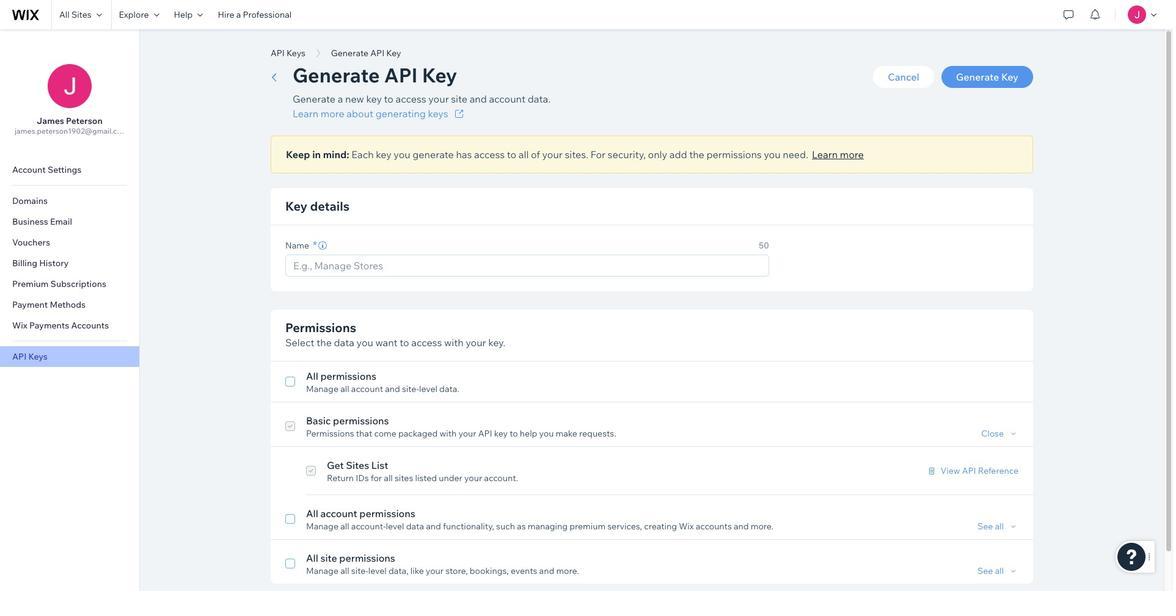 Task type: vqa. For each thing, say whether or not it's contained in the screenshot.
Manage to the top
yes



Task type: locate. For each thing, give the bounding box(es) containing it.
key.
[[488, 337, 506, 349]]

more.
[[751, 521, 774, 532], [556, 566, 579, 577]]

you left want
[[357, 337, 373, 349]]

see all for all site permissions
[[978, 566, 1004, 577]]

permissions up that
[[333, 415, 389, 427]]

sites left explore
[[71, 9, 91, 20]]

requests.
[[579, 428, 616, 439]]

permissions
[[707, 148, 762, 161], [320, 370, 376, 383], [333, 415, 389, 427], [360, 508, 415, 520], [339, 552, 395, 565]]

your up the keys
[[429, 93, 449, 105]]

reference
[[978, 466, 1019, 477]]

api up generate a new key to access your site and account data. on the top
[[384, 63, 418, 87]]

1 vertical spatial api keys
[[12, 351, 48, 362]]

account.
[[484, 473, 518, 484]]

api keys for api keys link
[[12, 351, 48, 362]]

and up has
[[470, 93, 487, 105]]

you
[[394, 148, 410, 161], [764, 148, 781, 161], [357, 337, 373, 349], [539, 428, 554, 439]]

your left key.
[[466, 337, 486, 349]]

0 vertical spatial see
[[978, 521, 993, 532]]

more. right the accounts
[[751, 521, 774, 532]]

data up like
[[406, 521, 424, 532]]

see for all site permissions
[[978, 566, 993, 577]]

api keys inside "sidebar" element
[[12, 351, 48, 362]]

1 vertical spatial more
[[840, 148, 864, 161]]

add
[[670, 148, 687, 161]]

the right select
[[317, 337, 332, 349]]

level down all account permissions
[[386, 521, 404, 532]]

1 vertical spatial with
[[440, 428, 457, 439]]

1 vertical spatial keys
[[28, 351, 48, 362]]

0 horizontal spatial learn
[[293, 108, 319, 120]]

0 horizontal spatial keys
[[28, 351, 48, 362]]

site
[[451, 93, 468, 105], [320, 552, 337, 565]]

with left key.
[[444, 337, 464, 349]]

1 vertical spatial level
[[386, 521, 404, 532]]

all inside all permissions manage all account and site-level data.
[[306, 370, 318, 383]]

to up "generating"
[[384, 93, 394, 105]]

0 vertical spatial keys
[[287, 48, 305, 59]]

1 horizontal spatial data
[[406, 521, 424, 532]]

account settings link
[[0, 159, 139, 180]]

0 vertical spatial access
[[396, 93, 426, 105]]

sites up ids
[[346, 460, 369, 472]]

permissions inside permissions select the data you want to access with your key.
[[285, 320, 356, 335]]

0 vertical spatial level
[[419, 384, 438, 395]]

vouchers
[[12, 237, 50, 248]]

api inside 'button'
[[370, 48, 385, 59]]

manage down all site permissions
[[306, 566, 339, 577]]

keys
[[287, 48, 305, 59], [28, 351, 48, 362]]

data. up permissions that come packaged with your api key to help you make requests.
[[439, 384, 459, 395]]

api keys down payments
[[12, 351, 48, 362]]

keys down professional
[[287, 48, 305, 59]]

learn up the keep
[[293, 108, 319, 120]]

wix right creating
[[679, 521, 694, 532]]

1 vertical spatial data.
[[439, 384, 459, 395]]

want
[[376, 337, 398, 349]]

get
[[327, 460, 344, 472]]

all for all site permissions
[[306, 552, 318, 565]]

0 vertical spatial data.
[[528, 93, 551, 105]]

1 horizontal spatial keys
[[287, 48, 305, 59]]

settings
[[48, 164, 81, 175]]

sites
[[395, 473, 413, 484]]

2 vertical spatial manage
[[306, 566, 339, 577]]

1 vertical spatial see
[[978, 566, 993, 577]]

0 vertical spatial see all button
[[978, 521, 1019, 532]]

the inside permissions select the data you want to access with your key.
[[317, 337, 332, 349]]

None checkbox
[[285, 414, 295, 439], [306, 458, 316, 484], [285, 414, 295, 439], [306, 458, 316, 484]]

api keys
[[271, 48, 305, 59], [12, 351, 48, 362]]

see
[[978, 521, 993, 532], [978, 566, 993, 577]]

keep in mind: each key you generate has access to all of your sites. for security, only add the permissions you need. learn more
[[286, 148, 864, 161]]

generate api key
[[331, 48, 401, 59], [293, 63, 457, 87]]

to right want
[[400, 337, 409, 349]]

in
[[312, 148, 321, 161]]

1 vertical spatial learn
[[812, 148, 838, 161]]

the right add
[[689, 148, 704, 161]]

1 horizontal spatial the
[[689, 148, 704, 161]]

1 vertical spatial key
[[376, 148, 392, 161]]

your right under at bottom left
[[464, 473, 482, 484]]

0 vertical spatial learn
[[293, 108, 319, 120]]

0 horizontal spatial api keys
[[12, 351, 48, 362]]

1 see all from the top
[[978, 521, 1004, 532]]

all
[[519, 148, 529, 161], [340, 384, 349, 395], [384, 473, 393, 484], [340, 521, 349, 532], [995, 521, 1004, 532], [340, 566, 349, 577], [995, 566, 1004, 577]]

permissions inside all permissions manage all account and site-level data.
[[320, 370, 376, 383]]

api keys for api keys button
[[271, 48, 305, 59]]

about
[[347, 108, 373, 120]]

site up learn more about generating keys link
[[451, 93, 468, 105]]

0 vertical spatial a
[[236, 9, 241, 20]]

permissions down basic at the bottom left
[[306, 428, 354, 439]]

details
[[310, 199, 350, 214]]

key right each
[[376, 148, 392, 161]]

0 vertical spatial site-
[[402, 384, 419, 395]]

permissions for permissions select the data you want to access with your key.
[[285, 320, 356, 335]]

0 horizontal spatial more
[[321, 108, 345, 120]]

0 vertical spatial key
[[366, 93, 382, 105]]

1 manage from the top
[[306, 384, 339, 395]]

come
[[374, 428, 396, 439]]

1 vertical spatial see all
[[978, 566, 1004, 577]]

premium
[[12, 279, 49, 290]]

0 horizontal spatial more.
[[556, 566, 579, 577]]

to left of
[[507, 148, 516, 161]]

api up learn more about generating keys
[[370, 48, 385, 59]]

a right hire
[[236, 9, 241, 20]]

2 vertical spatial access
[[411, 337, 442, 349]]

0 vertical spatial data
[[334, 337, 354, 349]]

0 vertical spatial more
[[321, 108, 345, 120]]

wix
[[12, 320, 27, 331], [679, 521, 694, 532]]

0 horizontal spatial sites
[[71, 9, 91, 20]]

learn right the need.
[[812, 148, 838, 161]]

with inside permissions select the data you want to access with your key.
[[444, 337, 464, 349]]

a inside "link"
[[236, 9, 241, 20]]

1 horizontal spatial site-
[[402, 384, 419, 395]]

keys inside "sidebar" element
[[28, 351, 48, 362]]

a left new
[[338, 93, 343, 105]]

1 vertical spatial the
[[317, 337, 332, 349]]

billing history
[[12, 258, 69, 269]]

see for all account permissions
[[978, 521, 993, 532]]

with right packaged
[[440, 428, 457, 439]]

0 vertical spatial generate api key
[[331, 48, 401, 59]]

wix down payment
[[12, 320, 27, 331]]

generate
[[413, 148, 454, 161]]

and up come
[[385, 384, 400, 395]]

to
[[384, 93, 394, 105], [507, 148, 516, 161], [400, 337, 409, 349], [510, 428, 518, 439]]

accounts
[[696, 521, 732, 532]]

0 vertical spatial permissions
[[285, 320, 356, 335]]

data. up of
[[528, 93, 551, 105]]

access up "generating"
[[396, 93, 426, 105]]

1 see from the top
[[978, 521, 993, 532]]

1 horizontal spatial site
[[451, 93, 468, 105]]

learn more about generating keys link
[[293, 106, 551, 121]]

account settings
[[12, 164, 81, 175]]

account inside all permissions manage all account and site-level data.
[[351, 384, 383, 395]]

1 vertical spatial site-
[[351, 566, 368, 577]]

api keys inside button
[[271, 48, 305, 59]]

permissions up select
[[285, 320, 356, 335]]

keys for api keys button
[[287, 48, 305, 59]]

2 see all button from the top
[[978, 566, 1019, 577]]

basic permissions
[[306, 415, 389, 427]]

level left data,
[[368, 566, 387, 577]]

see all button for all site permissions
[[978, 566, 1019, 577]]

a
[[236, 9, 241, 20], [338, 93, 343, 105]]

key left help
[[494, 428, 508, 439]]

your
[[429, 93, 449, 105], [542, 148, 563, 161], [466, 337, 486, 349], [459, 428, 476, 439], [464, 473, 482, 484], [426, 566, 444, 577]]

manage up basic at the bottom left
[[306, 384, 339, 395]]

None checkbox
[[285, 369, 1019, 395], [285, 507, 1019, 532], [285, 551, 1019, 577], [285, 369, 1019, 395], [285, 507, 1019, 532], [285, 551, 1019, 577]]

you right help
[[539, 428, 554, 439]]

see all button
[[978, 521, 1019, 532], [978, 566, 1019, 577]]

your inside permissions select the data you want to access with your key.
[[466, 337, 486, 349]]

1 vertical spatial permissions
[[306, 428, 354, 439]]

generate
[[331, 48, 369, 59], [293, 63, 380, 87], [956, 71, 999, 83], [293, 93, 336, 105]]

1 vertical spatial data
[[406, 521, 424, 532]]

data,
[[389, 566, 409, 577]]

api
[[271, 48, 285, 59], [370, 48, 385, 59], [384, 63, 418, 87], [12, 351, 26, 362], [478, 428, 492, 439], [962, 466, 976, 477]]

api inside button
[[271, 48, 285, 59]]

cancel
[[888, 71, 920, 83]]

billing
[[12, 258, 37, 269]]

2 see from the top
[[978, 566, 993, 577]]

access right has
[[474, 148, 505, 161]]

api keys down professional
[[271, 48, 305, 59]]

api down professional
[[271, 48, 285, 59]]

and inside all permissions manage all account and site-level data.
[[385, 384, 400, 395]]

data left want
[[334, 337, 354, 349]]

your up under at bottom left
[[459, 428, 476, 439]]

all inside get sites list return ids for all sites listed under your account.
[[384, 473, 393, 484]]

api right view
[[962, 466, 976, 477]]

2 see all from the top
[[978, 566, 1004, 577]]

history
[[39, 258, 69, 269]]

level for all account permissions
[[386, 521, 404, 532]]

site- up packaged
[[402, 384, 419, 395]]

keys down payments
[[28, 351, 48, 362]]

mind:
[[323, 148, 349, 161]]

your right of
[[542, 148, 563, 161]]

1 vertical spatial wix
[[679, 521, 694, 532]]

packaged
[[398, 428, 438, 439]]

domains
[[12, 196, 48, 207]]

manage all site-level data, like your store, bookings, events and more.
[[306, 566, 579, 577]]

0 vertical spatial account
[[489, 93, 526, 105]]

0 vertical spatial api keys
[[271, 48, 305, 59]]

0 horizontal spatial data
[[334, 337, 354, 349]]

1 vertical spatial a
[[338, 93, 343, 105]]

data
[[334, 337, 354, 349], [406, 521, 424, 532]]

0 horizontal spatial the
[[317, 337, 332, 349]]

manage down all account permissions
[[306, 521, 339, 532]]

1 horizontal spatial api keys
[[271, 48, 305, 59]]

select
[[285, 337, 314, 349]]

0 horizontal spatial data.
[[439, 384, 459, 395]]

1 see all button from the top
[[978, 521, 1019, 532]]

sites inside get sites list return ids for all sites listed under your account.
[[346, 460, 369, 472]]

1 vertical spatial manage
[[306, 521, 339, 532]]

0 horizontal spatial wix
[[12, 320, 27, 331]]

you left generate on the left top of page
[[394, 148, 410, 161]]

0 vertical spatial wix
[[12, 320, 27, 331]]

0 vertical spatial sites
[[71, 9, 91, 20]]

permissions
[[285, 320, 356, 335], [306, 428, 354, 439]]

all for all account permissions
[[306, 508, 318, 520]]

generate api key button
[[325, 44, 407, 62]]

site down all account permissions
[[320, 552, 337, 565]]

permissions select the data you want to access with your key.
[[285, 320, 506, 349]]

1 horizontal spatial a
[[338, 93, 343, 105]]

more left about
[[321, 108, 345, 120]]

return
[[327, 473, 354, 484]]

all inside all permissions manage all account and site-level data.
[[340, 384, 349, 395]]

site-
[[402, 384, 419, 395], [351, 566, 368, 577]]

more. right events
[[556, 566, 579, 577]]

level up packaged
[[419, 384, 438, 395]]

manage
[[306, 384, 339, 395], [306, 521, 339, 532], [306, 566, 339, 577]]

generate key
[[956, 71, 1019, 83]]

api down wix payments accounts
[[12, 351, 26, 362]]

accounts
[[71, 320, 109, 331]]

1 vertical spatial see all button
[[978, 566, 1019, 577]]

wix payments accounts link
[[0, 315, 139, 336]]

1 horizontal spatial more.
[[751, 521, 774, 532]]

3 manage from the top
[[306, 566, 339, 577]]

learn more about generating keys
[[293, 108, 448, 120]]

access right want
[[411, 337, 442, 349]]

1 vertical spatial sites
[[346, 460, 369, 472]]

2 manage from the top
[[306, 521, 339, 532]]

permissions up basic permissions
[[320, 370, 376, 383]]

learn
[[293, 108, 319, 120], [812, 148, 838, 161]]

1 vertical spatial account
[[351, 384, 383, 395]]

2 vertical spatial level
[[368, 566, 387, 577]]

0 vertical spatial with
[[444, 337, 464, 349]]

key up learn more about generating keys
[[366, 93, 382, 105]]

0 vertical spatial manage
[[306, 384, 339, 395]]

0 horizontal spatial a
[[236, 9, 241, 20]]

1 horizontal spatial sites
[[346, 460, 369, 472]]

generate api key down generate api key 'button'
[[293, 63, 457, 87]]

site- down all site permissions
[[351, 566, 368, 577]]

generate api key up new
[[331, 48, 401, 59]]

sites
[[71, 9, 91, 20], [346, 460, 369, 472]]

50
[[759, 240, 769, 251]]

0 vertical spatial see all
[[978, 521, 1004, 532]]

premium subscriptions
[[12, 279, 106, 290]]

your right like
[[426, 566, 444, 577]]

keys inside button
[[287, 48, 305, 59]]

view api reference link
[[926, 466, 1019, 477]]

1 vertical spatial site
[[320, 552, 337, 565]]

key inside 'button'
[[386, 48, 401, 59]]

more right the need.
[[840, 148, 864, 161]]

account-
[[351, 521, 386, 532]]

0 vertical spatial the
[[689, 148, 704, 161]]

more
[[321, 108, 345, 120], [840, 148, 864, 161]]



Task type: describe. For each thing, give the bounding box(es) containing it.
premium
[[570, 521, 606, 532]]

wix payments accounts
[[12, 320, 109, 331]]

generate inside button
[[956, 71, 999, 83]]

manage all account-level data and functionality, such as managing premium services, creating wix accounts and more.
[[306, 521, 774, 532]]

creating
[[644, 521, 677, 532]]

close button
[[981, 428, 1019, 439]]

generate key button
[[942, 66, 1033, 88]]

name *
[[285, 238, 317, 252]]

E.g., Manage Stores field
[[290, 255, 765, 276]]

name
[[285, 240, 309, 251]]

such
[[496, 521, 515, 532]]

basic
[[306, 415, 331, 427]]

0 vertical spatial more.
[[751, 521, 774, 532]]

*
[[313, 238, 317, 252]]

business email
[[12, 216, 72, 227]]

see all for all account permissions
[[978, 521, 1004, 532]]

listed
[[415, 473, 437, 484]]

all for all permissions manage all account and site-level data.
[[306, 370, 318, 383]]

access inside permissions select the data you want to access with your key.
[[411, 337, 442, 349]]

keep
[[286, 148, 310, 161]]

peterson
[[66, 115, 103, 126]]

professional
[[243, 9, 292, 20]]

keys for api keys link
[[28, 351, 48, 362]]

for
[[371, 473, 382, 484]]

account
[[12, 164, 46, 175]]

permissions that come packaged with your api key to help you make requests.
[[306, 428, 616, 439]]

like
[[410, 566, 424, 577]]

1 vertical spatial more.
[[556, 566, 579, 577]]

0 horizontal spatial site-
[[351, 566, 368, 577]]

1 vertical spatial generate api key
[[293, 63, 457, 87]]

see all button for all account permissions
[[978, 521, 1019, 532]]

sidebar element
[[0, 29, 140, 592]]

explore
[[119, 9, 149, 20]]

get sites list return ids for all sites listed under your account.
[[327, 460, 518, 484]]

methods
[[50, 299, 86, 310]]

permissions up account-
[[360, 508, 415, 520]]

sites for all
[[71, 9, 91, 20]]

security,
[[608, 148, 646, 161]]

view api reference
[[941, 466, 1019, 477]]

help button
[[167, 0, 210, 29]]

business email link
[[0, 211, 139, 232]]

all permissions manage all account and site-level data.
[[306, 370, 459, 395]]

site- inside all permissions manage all account and site-level data.
[[402, 384, 419, 395]]

billing history link
[[0, 253, 139, 274]]

2 vertical spatial account
[[320, 508, 357, 520]]

all account permissions
[[306, 508, 415, 520]]

managing
[[528, 521, 568, 532]]

and right events
[[539, 566, 554, 577]]

help
[[174, 9, 193, 20]]

api inside "sidebar" element
[[12, 351, 26, 362]]

generate a new key to access your site and account data.
[[293, 93, 551, 105]]

0 horizontal spatial site
[[320, 552, 337, 565]]

each
[[352, 148, 374, 161]]

api left help
[[478, 428, 492, 439]]

premium subscriptions link
[[0, 274, 139, 295]]

ids
[[356, 473, 369, 484]]

0 vertical spatial site
[[451, 93, 468, 105]]

hire
[[218, 9, 234, 20]]

all site permissions
[[306, 552, 395, 565]]

your inside get sites list return ids for all sites listed under your account.
[[464, 473, 482, 484]]

close
[[981, 428, 1004, 439]]

generate inside 'button'
[[331, 48, 369, 59]]

to inside permissions select the data you want to access with your key.
[[400, 337, 409, 349]]

store,
[[446, 566, 468, 577]]

key details
[[285, 199, 350, 214]]

events
[[511, 566, 537, 577]]

sites.
[[565, 148, 588, 161]]

2 vertical spatial key
[[494, 428, 508, 439]]

all for all sites
[[59, 9, 70, 20]]

1 horizontal spatial more
[[840, 148, 864, 161]]

james
[[37, 115, 64, 126]]

1 vertical spatial access
[[474, 148, 505, 161]]

manage for account
[[306, 521, 339, 532]]

of
[[531, 148, 540, 161]]

payments
[[29, 320, 69, 331]]

has
[[456, 148, 472, 161]]

a for professional
[[236, 9, 241, 20]]

sites for get
[[346, 460, 369, 472]]

cancel button
[[873, 66, 934, 88]]

james peterson james.peterson1902@gmail.com
[[15, 115, 128, 136]]

level for all site permissions
[[368, 566, 387, 577]]

only
[[648, 148, 667, 161]]

1 horizontal spatial data.
[[528, 93, 551, 105]]

manage for site
[[306, 566, 339, 577]]

a for new
[[338, 93, 343, 105]]

payment
[[12, 299, 48, 310]]

functionality,
[[443, 521, 494, 532]]

keys
[[428, 108, 448, 120]]

and left functionality, on the left bottom
[[426, 521, 441, 532]]

as
[[517, 521, 526, 532]]

new
[[345, 93, 364, 105]]

1 horizontal spatial learn
[[812, 148, 838, 161]]

1 horizontal spatial wix
[[679, 521, 694, 532]]

list
[[371, 460, 388, 472]]

api keys link
[[0, 346, 139, 367]]

level inside all permissions manage all account and site-level data.
[[419, 384, 438, 395]]

need.
[[783, 148, 808, 161]]

subscriptions
[[50, 279, 106, 290]]

hire a professional link
[[210, 0, 299, 29]]

help
[[520, 428, 537, 439]]

james.peterson1902@gmail.com
[[15, 126, 128, 136]]

permissions for permissions that come packaged with your api key to help you make requests.
[[306, 428, 354, 439]]

key inside button
[[1002, 71, 1019, 83]]

view
[[941, 466, 960, 477]]

hire a professional
[[218, 9, 292, 20]]

payment methods
[[12, 299, 86, 310]]

permissions right add
[[707, 148, 762, 161]]

all sites
[[59, 9, 91, 20]]

to left help
[[510, 428, 518, 439]]

permissions down account-
[[339, 552, 395, 565]]

wix inside "sidebar" element
[[12, 320, 27, 331]]

you inside permissions select the data you want to access with your key.
[[357, 337, 373, 349]]

email
[[50, 216, 72, 227]]

vouchers link
[[0, 232, 139, 253]]

and right the accounts
[[734, 521, 749, 532]]

api keys button
[[265, 44, 312, 62]]

that
[[356, 428, 372, 439]]

data inside permissions select the data you want to access with your key.
[[334, 337, 354, 349]]

services,
[[608, 521, 642, 532]]

bookings,
[[470, 566, 509, 577]]

you left the need.
[[764, 148, 781, 161]]

manage inside all permissions manage all account and site-level data.
[[306, 384, 339, 395]]

data. inside all permissions manage all account and site-level data.
[[439, 384, 459, 395]]

generate api key inside generate api key 'button'
[[331, 48, 401, 59]]



